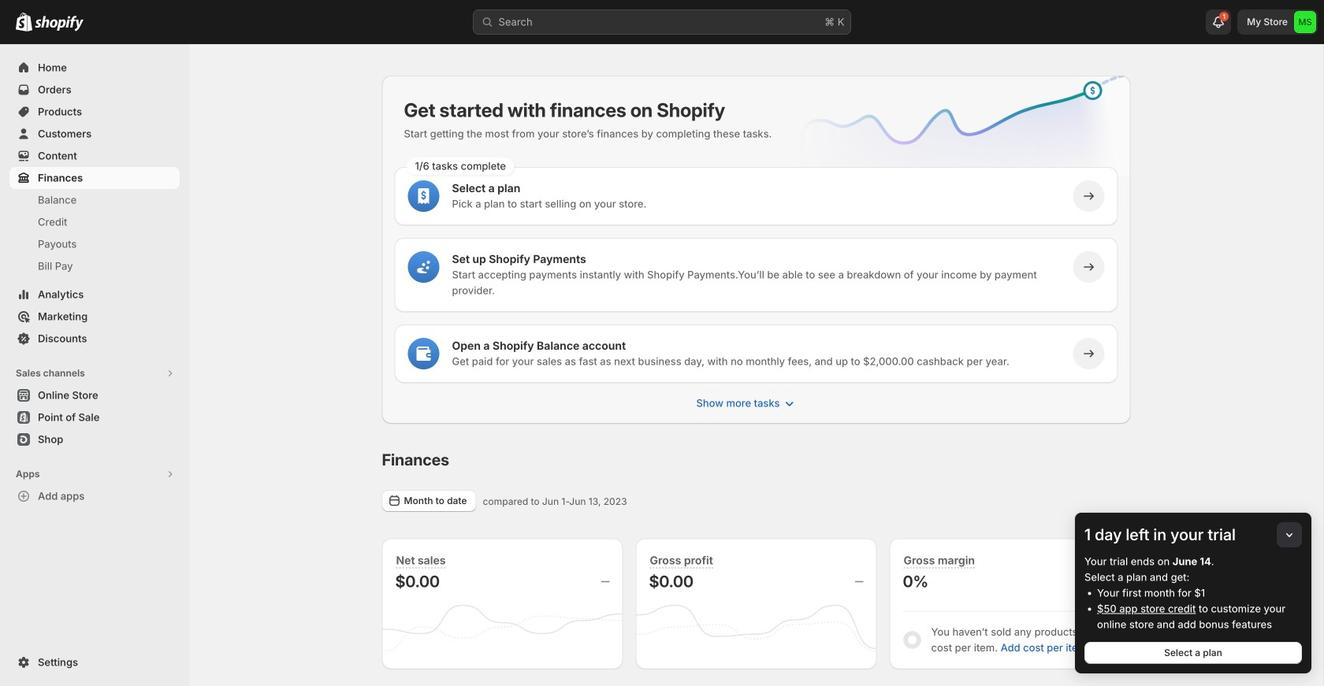 Task type: locate. For each thing, give the bounding box(es) containing it.
shopify image
[[16, 12, 32, 31], [35, 16, 84, 31]]

0 horizontal spatial shopify image
[[16, 12, 32, 31]]

open a shopify balance account image
[[416, 346, 432, 362]]

line chart image
[[773, 73, 1134, 202]]



Task type: describe. For each thing, give the bounding box(es) containing it.
my store image
[[1295, 11, 1317, 33]]

select a plan image
[[416, 188, 432, 204]]

1 horizontal spatial shopify image
[[35, 16, 84, 31]]

set up shopify payments image
[[416, 259, 432, 275]]



Task type: vqa. For each thing, say whether or not it's contained in the screenshot.
Launch
no



